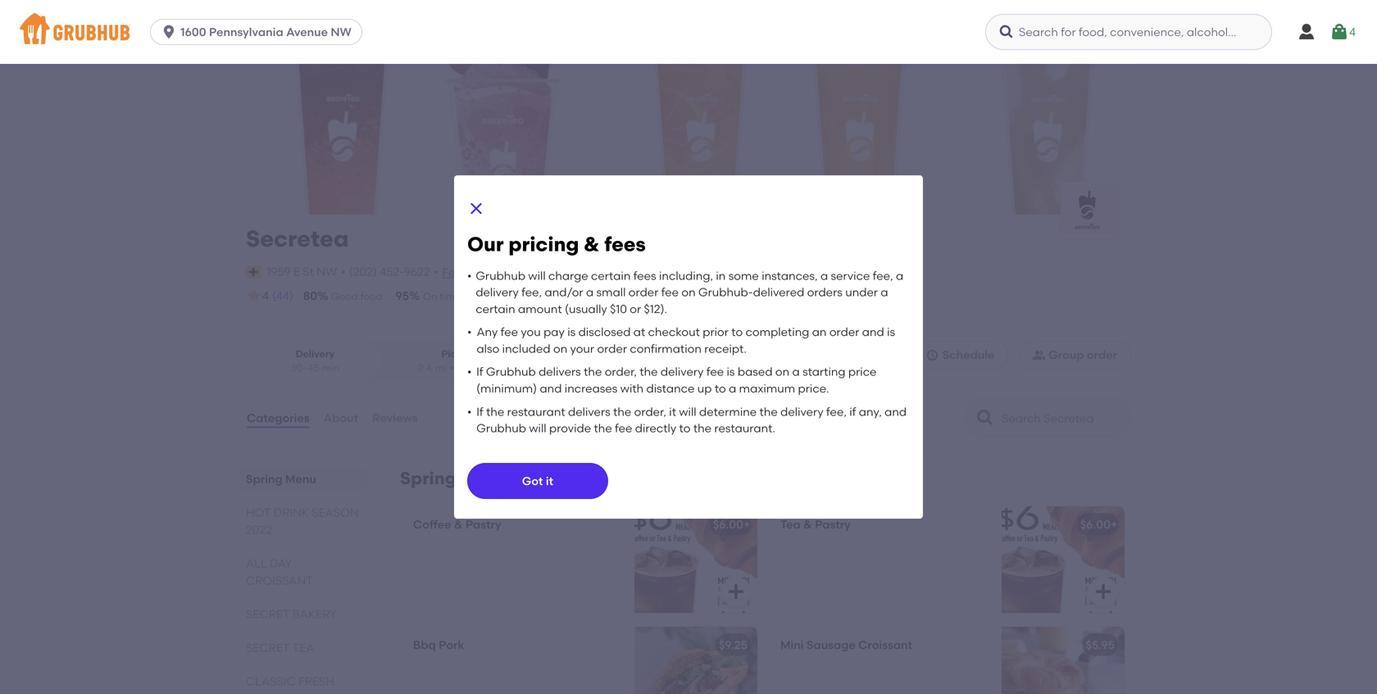 Task type: locate. For each thing, give the bounding box(es) containing it.
fees
[[605, 233, 646, 256], [634, 269, 657, 283]]

0 vertical spatial secret
[[246, 608, 290, 622]]

2 min from the left
[[480, 362, 498, 374]]

80
[[303, 289, 317, 303]]

grubhub up 83
[[476, 269, 526, 283]]

is
[[568, 325, 576, 339], [887, 325, 896, 339], [727, 365, 735, 379]]

0 horizontal spatial it
[[546, 474, 554, 488]]

you
[[521, 325, 541, 339]]

on down including,
[[682, 285, 696, 299]]

1 vertical spatial fees
[[634, 269, 657, 283]]

nw inside 1959 e st nw button
[[317, 265, 337, 279]]

fees up small at top
[[605, 233, 646, 256]]

tea inside classic fresh milk tea
[[276, 692, 297, 695]]

order, inside • if the restaurant delivers the order, it will determine the delivery fee, if any, and grubhub will provide the fee directly to the restaurant.
[[634, 405, 667, 419]]

• left any
[[467, 325, 472, 339]]

svg image inside 4 'button'
[[1330, 22, 1350, 42]]

(minimum)
[[477, 382, 537, 396]]

delivery up any
[[476, 285, 519, 299]]

secretea
[[246, 225, 349, 253]]

5–15
[[457, 362, 478, 374]]

1 vertical spatial fee,
[[522, 285, 542, 299]]

2 vertical spatial and
[[885, 405, 907, 419]]

• right mi
[[450, 362, 454, 374]]

delivery up "distance"
[[661, 365, 704, 379]]

share icon image
[[1094, 28, 1114, 48]]

will up the correct
[[528, 269, 546, 283]]

it down "distance"
[[669, 405, 677, 419]]

a right under
[[881, 285, 889, 299]]

• inside "• any fee you pay is disclosed at checkout prior to completing an order and is also included on your order confirmation receipt."
[[467, 325, 472, 339]]

spring menu up coffee & pastry
[[400, 468, 508, 489]]

• right 9622
[[434, 265, 438, 279]]

to up receipt.
[[732, 325, 743, 339]]

schedule button
[[912, 341, 1009, 370]]

1 vertical spatial certain
[[476, 302, 515, 316]]

2 vertical spatial to
[[679, 422, 691, 436]]

$6.00
[[713, 518, 744, 532], [1081, 518, 1111, 532]]

delivery
[[296, 348, 335, 360]]

1 horizontal spatial on
[[682, 285, 696, 299]]

nw for 1959 e st nw
[[317, 265, 337, 279]]

0 vertical spatial to
[[732, 325, 743, 339]]

tea down bakery in the left of the page
[[292, 641, 314, 655]]

it inside • if the restaurant delivers the order, it will determine the delivery fee, if any, and grubhub will provide the fee directly to the restaurant.
[[669, 405, 677, 419]]

0 vertical spatial will
[[528, 269, 546, 283]]

0 horizontal spatial spring menu
[[246, 472, 316, 486]]

will down restaurant
[[529, 422, 547, 436]]

certain up any
[[476, 302, 515, 316]]

all day croissant
[[246, 557, 313, 588]]

confirmation
[[630, 342, 702, 356]]

got
[[522, 474, 543, 488]]

classic
[[246, 675, 296, 689]]

secret
[[246, 608, 290, 622], [246, 641, 290, 655]]

the down 'determine'
[[694, 422, 712, 436]]

0 horizontal spatial certain
[[476, 302, 515, 316]]

spring menu up drink
[[246, 472, 316, 486]]

fee inside • if the restaurant delivers the order, it will determine the delivery fee, if any, and grubhub will provide the fee directly to the restaurant.
[[615, 422, 633, 436]]

main navigation navigation
[[0, 0, 1378, 64]]

0 horizontal spatial to
[[679, 422, 691, 436]]

0 vertical spatial 4
[[1350, 25, 1356, 39]]

a up 'determine'
[[729, 382, 737, 396]]

1 horizontal spatial it
[[669, 405, 677, 419]]

spring up coffee
[[400, 468, 457, 489]]

order right 'an'
[[830, 325, 860, 339]]

1 horizontal spatial min
[[480, 362, 498, 374]]

2 pastry from the left
[[815, 518, 851, 532]]

• down 'pickup'
[[467, 365, 472, 379]]

& right 'tea'
[[804, 518, 813, 532]]

the right provide
[[594, 422, 612, 436]]

1 vertical spatial to
[[715, 382, 726, 396]]

hot
[[246, 506, 271, 520]]

will down "distance"
[[679, 405, 697, 419]]

if
[[477, 365, 483, 379], [477, 405, 484, 419]]

1 horizontal spatial is
[[727, 365, 735, 379]]

0 vertical spatial fees
[[605, 233, 646, 256]]

1 min from the left
[[322, 362, 340, 374]]

1 vertical spatial if
[[477, 405, 484, 419]]

1 horizontal spatial and
[[862, 325, 885, 339]]

1 vertical spatial nw
[[317, 265, 337, 279]]

group order
[[1049, 348, 1118, 362]]

fee, inside • if the restaurant delivers the order, it will determine the delivery fee, if any, and grubhub will provide the fee directly to the restaurant.
[[827, 405, 847, 419]]

1 horizontal spatial to
[[715, 382, 726, 396]]

fee
[[662, 285, 679, 299], [501, 325, 518, 339], [707, 365, 724, 379], [615, 422, 633, 436]]

fees up or
[[634, 269, 657, 283]]

on down pay
[[553, 342, 568, 356]]

1 $6.00 from the left
[[713, 518, 744, 532]]

good food
[[331, 291, 382, 303]]

• inside • if the restaurant delivers the order, it will determine the delivery fee, if any, and grubhub will provide the fee directly to the restaurant.
[[467, 405, 472, 419]]

0 horizontal spatial fee,
[[522, 285, 542, 299]]

day
[[270, 557, 292, 571]]

secret down "croissant"
[[246, 608, 290, 622]]

delivery
[[476, 285, 519, 299], [464, 291, 500, 303], [661, 365, 704, 379], [781, 405, 824, 419]]

fee inside "• any fee you pay is disclosed at checkout prior to completing an order and is also included on your order confirmation receipt."
[[501, 325, 518, 339]]

and right any,
[[885, 405, 907, 419]]

0 horizontal spatial &
[[454, 518, 463, 532]]

1 vertical spatial it
[[546, 474, 554, 488]]

fees inside • grubhub will charge certain fees including, in some instances, a service fee, a delivery fee, and/or a small order fee on grubhub-delivered orders under a certain amount (usually $10 or $12).
[[634, 269, 657, 283]]

tea down classic
[[276, 692, 297, 695]]

svg image
[[1297, 22, 1317, 42], [1330, 22, 1350, 42], [1094, 582, 1114, 602]]

order right group on the bottom
[[1087, 348, 1118, 362]]

service
[[831, 269, 870, 283]]

& for tea & pastry
[[804, 518, 813, 532]]

the up increases
[[584, 365, 602, 379]]

0 horizontal spatial spring
[[246, 472, 283, 486]]

is right 'an'
[[887, 325, 896, 339]]

order up or
[[629, 285, 659, 299]]

1600 pennsylvania avenue nw
[[180, 25, 352, 39]]

the down (minimum)
[[486, 405, 505, 419]]

1 horizontal spatial +
[[1111, 518, 1118, 532]]

min down also
[[480, 362, 498, 374]]

0 vertical spatial it
[[669, 405, 677, 419]]

if inside • if the restaurant delivers the order, it will determine the delivery fee, if any, and grubhub will provide the fee directly to the restaurant.
[[477, 405, 484, 419]]

2 $6.00 + from the left
[[1081, 518, 1118, 532]]

e
[[293, 265, 300, 279]]

spring up hot
[[246, 472, 283, 486]]

if down (minimum)
[[477, 405, 484, 419]]

certain
[[591, 269, 631, 283], [476, 302, 515, 316]]

pastry
[[466, 518, 502, 532], [815, 518, 851, 532]]

1 vertical spatial grubhub
[[486, 365, 536, 379]]

0 horizontal spatial +
[[744, 518, 751, 532]]

1 vertical spatial on
[[553, 342, 568, 356]]

it inside button
[[546, 474, 554, 488]]

1 vertical spatial secret
[[246, 641, 290, 655]]

menu up drink
[[285, 472, 316, 486]]

delivery inside • if the restaurant delivers the order, it will determine the delivery fee, if any, and grubhub will provide the fee directly to the restaurant.
[[781, 405, 824, 419]]

fee, for grubhub will charge certain fees including, in some instances, a service fee, a delivery fee, and/or a small order fee on grubhub-delivered orders under a certain amount (usually $10 or $12).
[[873, 269, 893, 283]]

0 vertical spatial certain
[[591, 269, 631, 283]]

svg image
[[161, 24, 177, 40], [999, 24, 1015, 40], [926, 349, 939, 362], [727, 582, 746, 602]]

+ for tea & pastry
[[1111, 518, 1118, 532]]

the up with
[[640, 365, 658, 379]]

0 horizontal spatial on
[[553, 342, 568, 356]]

min
[[322, 362, 340, 374], [480, 362, 498, 374]]

determine
[[699, 405, 757, 419]]

1 vertical spatial delivers
[[568, 405, 611, 419]]

a right service
[[896, 269, 904, 283]]

to right up
[[715, 382, 726, 396]]

order, up directly
[[634, 405, 667, 419]]

nw right st
[[317, 265, 337, 279]]

to
[[732, 325, 743, 339], [715, 382, 726, 396], [679, 422, 691, 436]]

1 vertical spatial and
[[540, 382, 562, 396]]

0 vertical spatial order,
[[605, 365, 637, 379]]

save this restaurant button
[[1053, 23, 1082, 52]]

prior
[[703, 325, 729, 339]]

fee left directly
[[615, 422, 633, 436]]

fee, up under
[[873, 269, 893, 283]]

0 horizontal spatial svg image
[[1094, 582, 1114, 602]]

delivery down price.
[[781, 405, 824, 419]]

• for • if grubhub delivers the order, the delivery fee is based on a starting price (minimum) and increases with distance up to a maximum price.
[[467, 365, 472, 379]]

1 horizontal spatial $6.00
[[1081, 518, 1111, 532]]

2 horizontal spatial and
[[885, 405, 907, 419]]

fee, up amount
[[522, 285, 542, 299]]

0 horizontal spatial $6.00 +
[[713, 518, 751, 532]]

to right directly
[[679, 422, 691, 436]]

1 vertical spatial 4
[[262, 289, 269, 303]]

0 vertical spatial nw
[[331, 25, 352, 39]]

• any fee you pay is disclosed at checkout prior to completing an order and is also included on your order confirmation receipt.
[[467, 325, 896, 356]]

95
[[396, 289, 409, 303]]

svg image left schedule
[[926, 349, 939, 362]]

svg image inside schedule button
[[926, 349, 939, 362]]

reviews
[[372, 411, 418, 425]]

on up maximum
[[776, 365, 790, 379]]

2 vertical spatial grubhub
[[477, 422, 526, 436]]

2 + from the left
[[1111, 518, 1118, 532]]

nw inside "1600 pennsylvania avenue nw" button
[[331, 25, 352, 39]]

delivers down increases
[[568, 405, 611, 419]]

0 horizontal spatial menu
[[285, 472, 316, 486]]

• inside • grubhub will charge certain fees including, in some instances, a service fee, a delivery fee, and/or a small order fee on grubhub-delivered orders under a certain amount (usually $10 or $12).
[[467, 269, 472, 283]]

& up charge
[[584, 233, 600, 256]]

1 horizontal spatial certain
[[591, 269, 631, 283]]

0 vertical spatial and
[[862, 325, 885, 339]]

directly
[[635, 422, 677, 436]]

2 horizontal spatial on
[[776, 365, 790, 379]]

& for coffee & pastry
[[454, 518, 463, 532]]

pay
[[544, 325, 565, 339]]

group order button
[[1019, 341, 1132, 370]]

grubhub down restaurant
[[477, 422, 526, 436]]

2 if from the top
[[477, 405, 484, 419]]

based
[[738, 365, 773, 379]]

on
[[682, 285, 696, 299], [553, 342, 568, 356], [776, 365, 790, 379]]

Search for food, convenience, alcohol... search field
[[986, 14, 1273, 50]]

pastry right coffee
[[466, 518, 502, 532]]

2 horizontal spatial svg image
[[1330, 22, 1350, 42]]

(usually
[[565, 302, 607, 316]]

croissant
[[246, 574, 313, 588]]

pastry right 'tea'
[[815, 518, 851, 532]]

1 vertical spatial order,
[[634, 405, 667, 419]]

1959 e st nw button
[[266, 263, 338, 281]]

0 horizontal spatial and
[[540, 382, 562, 396]]

order inside button
[[1087, 348, 1118, 362]]

menu left got on the bottom left
[[461, 468, 508, 489]]

grubhub inside • if the restaurant delivers the order, it will determine the delivery fee, if any, and grubhub will provide the fee directly to the restaurant.
[[477, 422, 526, 436]]

pickup 0.4 mi • 5–15 min
[[418, 348, 498, 374]]

• for • if the restaurant delivers the order, it will determine the delivery fee, if any, and grubhub will provide the fee directly to the restaurant.
[[467, 405, 472, 419]]

nw
[[331, 25, 352, 39], [317, 265, 337, 279]]

if down also
[[477, 365, 483, 379]]

croissant
[[859, 638, 913, 652]]

svg image left the 1600
[[161, 24, 177, 40]]

the down maximum
[[760, 405, 778, 419]]

fee up up
[[707, 365, 724, 379]]

order, up with
[[605, 365, 637, 379]]

secret up classic
[[246, 641, 290, 655]]

order inside • grubhub will charge certain fees including, in some instances, a service fee, a delivery fee, and/or a small order fee on grubhub-delivered orders under a certain amount (usually $10 or $12).
[[629, 285, 659, 299]]

pastry for tea & pastry
[[815, 518, 851, 532]]

pricing
[[509, 233, 579, 256]]

including,
[[659, 269, 713, 283]]

certain up small at top
[[591, 269, 631, 283]]

• left "(202)"
[[341, 265, 346, 279]]

• down 5–15
[[467, 405, 472, 419]]

0 vertical spatial if
[[477, 365, 483, 379]]

grubhub inside the • if grubhub delivers the order, the delivery fee is based on a starting price (minimum) and increases with distance up to a maximum price.
[[486, 365, 536, 379]]

is down receipt.
[[727, 365, 735, 379]]

pennsylvania
[[209, 25, 284, 39]]

on inside • grubhub will charge certain fees including, in some instances, a service fee, a delivery fee, and/or a small order fee on grubhub-delivered orders under a certain amount (usually $10 or $12).
[[682, 285, 696, 299]]

2 horizontal spatial to
[[732, 325, 743, 339]]

mini sausage croissant image
[[1002, 627, 1125, 695]]

min inside delivery 30–45 min
[[322, 362, 340, 374]]

will
[[528, 269, 546, 283], [679, 405, 697, 419], [529, 422, 547, 436]]

0 vertical spatial fee,
[[873, 269, 893, 283]]

2 $6.00 from the left
[[1081, 518, 1111, 532]]

tea & pastry image
[[1002, 507, 1125, 613]]

secret for secret bakery
[[246, 608, 290, 622]]

1 + from the left
[[744, 518, 751, 532]]

caret left icon image
[[264, 28, 284, 48]]

fee inside the • if grubhub delivers the order, the delivery fee is based on a starting price (minimum) and increases with distance up to a maximum price.
[[707, 365, 724, 379]]

1 horizontal spatial $6.00 +
[[1081, 518, 1118, 532]]

1 vertical spatial tea
[[276, 692, 297, 695]]

is inside the • if grubhub delivers the order, the delivery fee is based on a starting price (minimum) and increases with distance up to a maximum price.
[[727, 365, 735, 379]]

0 horizontal spatial is
[[568, 325, 576, 339]]

• for • any fee you pay is disclosed at checkout prior to completing an order and is also included on your order confirmation receipt.
[[467, 325, 472, 339]]

restaurant
[[507, 405, 566, 419]]

delivers down your
[[539, 365, 581, 379]]

grubhub-
[[699, 285, 753, 299]]

tea
[[292, 641, 314, 655], [276, 692, 297, 695]]

2 vertical spatial fee,
[[827, 405, 847, 419]]

it right got on the bottom left
[[546, 474, 554, 488]]

menu
[[461, 468, 508, 489], [285, 472, 316, 486]]

food
[[361, 291, 382, 303]]

1 horizontal spatial fee,
[[827, 405, 847, 419]]

1 $6.00 + from the left
[[713, 518, 751, 532]]

• if the restaurant delivers the order, it will determine the delivery fee, if any, and grubhub will provide the fee directly to the restaurant.
[[467, 405, 907, 436]]

order
[[629, 285, 659, 299], [580, 291, 606, 303], [830, 325, 860, 339], [597, 342, 627, 356], [1087, 348, 1118, 362]]

your
[[570, 342, 595, 356]]

0 vertical spatial on
[[682, 285, 696, 299]]

1 horizontal spatial pastry
[[815, 518, 851, 532]]

is right pay
[[568, 325, 576, 339]]

fee, left if
[[827, 405, 847, 419]]

0 horizontal spatial $6.00
[[713, 518, 744, 532]]

0 horizontal spatial pastry
[[466, 518, 502, 532]]

& right coffee
[[454, 518, 463, 532]]

• (202) 452-9622 • fees
[[341, 265, 468, 280]]

option group
[[246, 341, 527, 382]]

to inside the • if grubhub delivers the order, the delivery fee is based on a starting price (minimum) and increases with distance up to a maximum price.
[[715, 382, 726, 396]]

0 vertical spatial grubhub
[[476, 269, 526, 283]]

1 secret from the top
[[246, 608, 290, 622]]

grubhub up (minimum)
[[486, 365, 536, 379]]

(202) 452-9622 button
[[349, 264, 430, 280]]

0 horizontal spatial min
[[322, 362, 340, 374]]

2 horizontal spatial fee,
[[873, 269, 893, 283]]

correct order
[[541, 291, 606, 303]]

1 horizontal spatial svg image
[[1297, 22, 1317, 42]]

on
[[423, 291, 437, 303]]

and up restaurant
[[540, 382, 562, 396]]

1 horizontal spatial 4
[[1350, 25, 1356, 39]]

secret bakery
[[246, 608, 337, 622]]

bbq
[[413, 638, 436, 652]]

0 vertical spatial delivers
[[539, 365, 581, 379]]

2 horizontal spatial &
[[804, 518, 813, 532]]

and up price
[[862, 325, 885, 339]]

1 if from the top
[[477, 365, 483, 379]]

delivery right time
[[464, 291, 500, 303]]

spring
[[400, 468, 457, 489], [246, 472, 283, 486]]

83
[[514, 289, 527, 303]]

min down "delivery"
[[322, 362, 340, 374]]

fee up $12).
[[662, 285, 679, 299]]

people icon image
[[1033, 349, 1046, 362]]

the down with
[[613, 405, 632, 419]]

2 secret from the top
[[246, 641, 290, 655]]

schedule
[[943, 348, 995, 362]]

at
[[634, 325, 646, 339]]

disclosed
[[579, 325, 631, 339]]

nw right avenue
[[331, 25, 352, 39]]

bbq pork
[[413, 638, 464, 652]]

1 pastry from the left
[[466, 518, 502, 532]]

if inside the • if grubhub delivers the order, the delivery fee is based on a starting price (minimum) and increases with distance up to a maximum price.
[[477, 365, 483, 379]]

price.
[[798, 382, 830, 396]]

• up on time delivery
[[467, 269, 472, 283]]

• inside the • if grubhub delivers the order, the delivery fee is based on a starting price (minimum) and increases with distance up to a maximum price.
[[467, 365, 472, 379]]

2 vertical spatial on
[[776, 365, 790, 379]]

mi
[[435, 362, 447, 374]]

to inside • if the restaurant delivers the order, it will determine the delivery fee, if any, and grubhub will provide the fee directly to the restaurant.
[[679, 422, 691, 436]]

fee left you
[[501, 325, 518, 339]]

an
[[812, 325, 827, 339]]



Task type: describe. For each thing, give the bounding box(es) containing it.
$6.00 for tea & pastry
[[1081, 518, 1111, 532]]

correct
[[541, 291, 578, 303]]

svg image inside "1600 pennsylvania avenue nw" button
[[161, 24, 177, 40]]

order left $10
[[580, 291, 606, 303]]

pastry for coffee & pastry
[[466, 518, 502, 532]]

(202)
[[349, 265, 377, 279]]

coffee
[[413, 518, 451, 532]]

search icon image
[[976, 408, 995, 428]]

time
[[440, 291, 461, 303]]

bbq pork image
[[635, 627, 758, 695]]

fees button
[[441, 264, 468, 282]]

subscription pass image
[[246, 266, 263, 279]]

increases
[[565, 382, 618, 396]]

tea & pastry
[[781, 518, 851, 532]]

0 horizontal spatial 4
[[262, 289, 269, 303]]

pickup
[[442, 348, 475, 360]]

and inside "• any fee you pay is disclosed at checkout prior to completing an order and is also included on your order confirmation receipt."
[[862, 325, 885, 339]]

on time delivery
[[423, 291, 500, 303]]

starting
[[803, 365, 846, 379]]

sausage
[[807, 638, 856, 652]]

4 button
[[1330, 17, 1356, 47]]

bakery
[[293, 608, 337, 622]]

star icon image
[[246, 288, 262, 304]]

classic fresh milk tea
[[246, 675, 334, 695]]

will inside • grubhub will charge certain fees including, in some instances, a service fee, a delivery fee, and/or a small order fee on grubhub-delivered orders under a certain amount (usually $10 or $12).
[[528, 269, 546, 283]]

some
[[729, 269, 759, 283]]

0 vertical spatial tea
[[292, 641, 314, 655]]

and inside the • if grubhub delivers the order, the delivery fee is based on a starting price (minimum) and increases with distance up to a maximum price.
[[540, 382, 562, 396]]

included
[[502, 342, 551, 356]]

delivers inside • if the restaurant delivers the order, it will determine the delivery fee, if any, and grubhub will provide the fee directly to the restaurant.
[[568, 405, 611, 419]]

charge
[[549, 269, 589, 283]]

9622
[[404, 265, 430, 279]]

$6.00 for coffee & pastry
[[713, 518, 744, 532]]

+ for coffee & pastry
[[744, 518, 751, 532]]

milk
[[246, 692, 273, 695]]

categories button
[[246, 389, 311, 448]]

a up orders
[[821, 269, 828, 283]]

got it
[[522, 474, 554, 488]]

$6.00 + for coffee & pastry
[[713, 518, 751, 532]]

secretea logo image
[[1061, 186, 1118, 235]]

any,
[[859, 405, 882, 419]]

delivered
[[753, 285, 805, 299]]

price
[[849, 365, 877, 379]]

1959 e st nw
[[267, 265, 337, 279]]

restaurant.
[[715, 422, 776, 436]]

our pricing & fees
[[467, 233, 646, 256]]

avenue
[[286, 25, 328, 39]]

• for • (202) 452-9622 • fees
[[341, 265, 346, 279]]

on inside the • if grubhub delivers the order, the delivery fee is based on a starting price (minimum) and increases with distance up to a maximum price.
[[776, 365, 790, 379]]

all
[[246, 557, 267, 571]]

delivery inside • grubhub will charge certain fees including, in some instances, a service fee, a delivery fee, and/or a small order fee on grubhub-delivered orders under a certain amount (usually $10 or $12).
[[476, 285, 519, 299]]

tea
[[781, 518, 801, 532]]

our
[[467, 233, 504, 256]]

2 horizontal spatial is
[[887, 325, 896, 339]]

and inside • if the restaurant delivers the order, it will determine the delivery fee, if any, and grubhub will provide the fee directly to the restaurant.
[[885, 405, 907, 419]]

x icon image
[[467, 199, 486, 218]]

coffee & pastry
[[413, 518, 502, 532]]

Search Secretea search field
[[1000, 411, 1126, 426]]

1 horizontal spatial spring menu
[[400, 468, 508, 489]]

and/or
[[545, 285, 584, 299]]

(44)
[[272, 289, 293, 303]]

1600 pennsylvania avenue nw button
[[150, 19, 369, 45]]

up
[[698, 382, 712, 396]]

delivery 30–45 min
[[291, 348, 340, 374]]

save this restaurant image
[[1058, 28, 1077, 48]]

about button
[[323, 389, 359, 448]]

orders
[[807, 285, 843, 299]]

$5.95
[[1086, 638, 1115, 652]]

1 horizontal spatial &
[[584, 233, 600, 256]]

option group containing delivery 30–45 min
[[246, 341, 527, 382]]

instances,
[[762, 269, 818, 283]]

min inside pickup 0.4 mi • 5–15 min
[[480, 362, 498, 374]]

2022
[[246, 523, 272, 537]]

svg image up $9.25 at the bottom right of the page
[[727, 582, 746, 602]]

reviews button
[[372, 389, 419, 448]]

1 vertical spatial will
[[679, 405, 697, 419]]

got it button
[[467, 463, 608, 499]]

1 horizontal spatial spring
[[400, 468, 457, 489]]

drink
[[274, 506, 309, 520]]

2 vertical spatial will
[[529, 422, 547, 436]]

$6.00 + for tea & pastry
[[1081, 518, 1118, 532]]

$10
[[610, 302, 627, 316]]

if
[[850, 405, 856, 419]]

maximum
[[739, 382, 796, 396]]

a up price.
[[793, 365, 800, 379]]

a up (usually
[[586, 285, 594, 299]]

coffee & pastry image
[[635, 507, 758, 613]]

with
[[621, 382, 644, 396]]

checkout
[[648, 325, 700, 339]]

452-
[[380, 265, 404, 279]]

order, inside the • if grubhub delivers the order, the delivery fee is based on a starting price (minimum) and increases with distance up to a maximum price.
[[605, 365, 637, 379]]

if for if grubhub delivers the order, the delivery fee is based on a starting price (minimum) and increases with distance up to a maximum price.
[[477, 365, 483, 379]]

st
[[303, 265, 314, 279]]

provide
[[549, 422, 591, 436]]

1600
[[180, 25, 206, 39]]

svg image left save this restaurant button
[[999, 24, 1015, 40]]

good
[[331, 291, 358, 303]]

$9.25
[[719, 638, 748, 652]]

under
[[846, 285, 878, 299]]

delivery inside the • if grubhub delivers the order, the delivery fee is based on a starting price (minimum) and increases with distance up to a maximum price.
[[661, 365, 704, 379]]

small
[[597, 285, 626, 299]]

any
[[477, 325, 498, 339]]

1959
[[267, 265, 291, 279]]

to inside "• any fee you pay is disclosed at checkout prior to completing an order and is also included on your order confirmation receipt."
[[732, 325, 743, 339]]

4 inside 4 'button'
[[1350, 25, 1356, 39]]

grubhub inside • grubhub will charge certain fees including, in some instances, a service fee, a delivery fee, and/or a small order fee on grubhub-delivered orders under a certain amount (usually $10 or $12).
[[476, 269, 526, 283]]

season
[[312, 506, 359, 520]]

fee, for if the restaurant delivers the order, it will determine the delivery fee, if any, and grubhub will provide the fee directly to the restaurant.
[[827, 405, 847, 419]]

if for if the restaurant delivers the order, it will determine the delivery fee, if any, and grubhub will provide the fee directly to the restaurant.
[[477, 405, 484, 419]]

secret for secret tea
[[246, 641, 290, 655]]

1 horizontal spatial menu
[[461, 468, 508, 489]]

delivers inside the • if grubhub delivers the order, the delivery fee is based on a starting price (minimum) and increases with distance up to a maximum price.
[[539, 365, 581, 379]]

order down disclosed
[[597, 342, 627, 356]]

$12).
[[644, 302, 667, 316]]

secret tea
[[246, 641, 314, 655]]

fee inside • grubhub will charge certain fees including, in some instances, a service fee, a delivery fee, and/or a small order fee on grubhub-delivered orders under a certain amount (usually $10 or $12).
[[662, 285, 679, 299]]

fresh
[[299, 675, 334, 689]]

on inside "• any fee you pay is disclosed at checkout prior to completing an order and is also included on your order confirmation receipt."
[[553, 342, 568, 356]]

• inside pickup 0.4 mi • 5–15 min
[[450, 362, 454, 374]]

nw for 1600 pennsylvania avenue nw
[[331, 25, 352, 39]]

• for • grubhub will charge certain fees including, in some instances, a service fee, a delivery fee, and/or a small order fee on grubhub-delivered orders under a certain amount (usually $10 or $12).
[[467, 269, 472, 283]]

or
[[630, 302, 641, 316]]

mini sausage croissant
[[781, 638, 913, 652]]



Task type: vqa. For each thing, say whether or not it's contained in the screenshot.
the know
no



